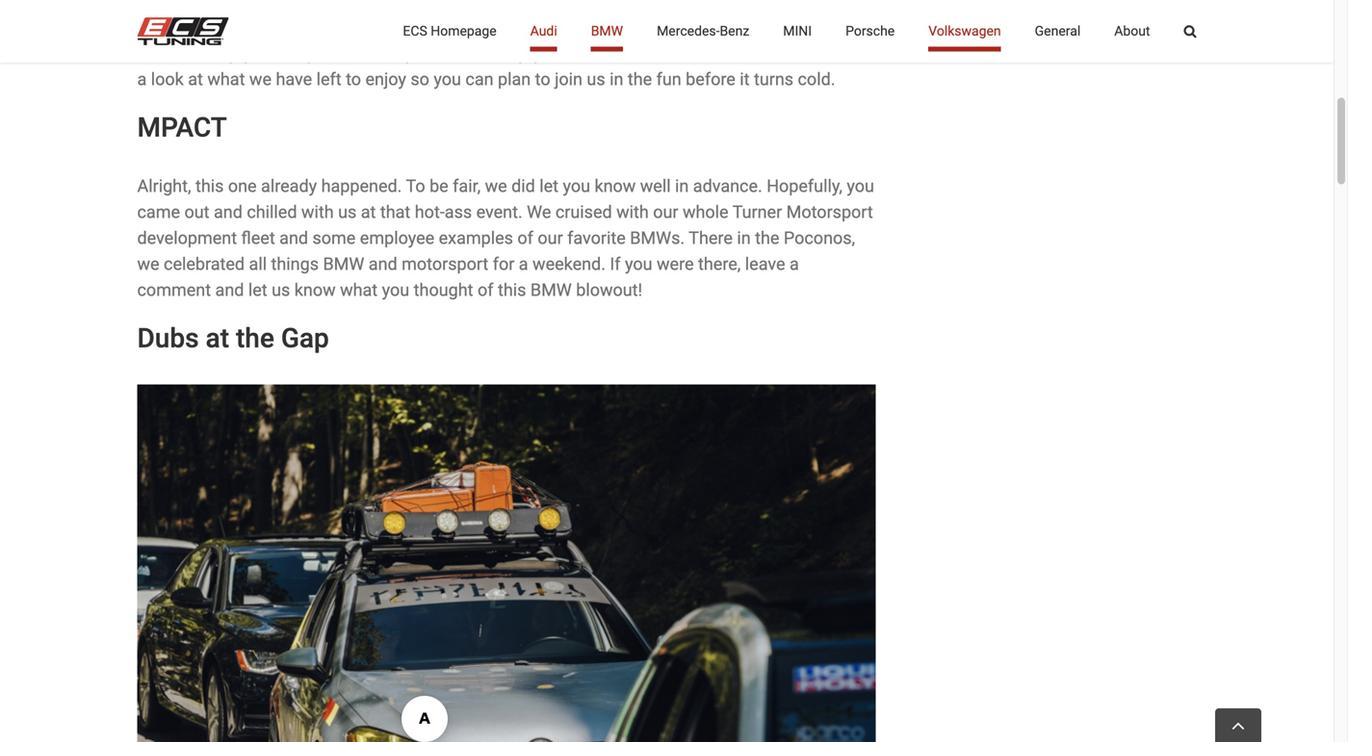 Task type: describe. For each thing, give the bounding box(es) containing it.
porsche link
[[846, 0, 895, 63]]

0 horizontal spatial us
[[272, 281, 290, 301]]

the inside "alright, this one already happened. to be fair, we did let you know well in advance. hopefully, you came out and chilled with us at that hot-ass event. we cruised with our whole turner motorsport development fleet and some employee examples of our favorite bmws. there in the poconos, we celebrated all things bmw and motorsport for a weekend. if you were there, leave a comment and let us know what you thought of this bmw blowout!"
[[755, 229, 780, 249]]

cruised
[[556, 203, 612, 223]]

you up motorsport
[[847, 177, 875, 197]]

were
[[657, 255, 694, 275]]

you up cruised on the left of the page
[[563, 177, 591, 197]]

volkswagen link
[[929, 0, 1002, 63]]

thought
[[414, 281, 474, 301]]

and down celebrated at top left
[[215, 281, 244, 301]]

0 vertical spatial us
[[338, 203, 357, 223]]

you right what
[[382, 281, 410, 301]]

hopefully,
[[767, 177, 843, 197]]

and down one
[[214, 203, 243, 223]]

event.
[[477, 203, 523, 223]]

gap
[[281, 323, 329, 355]]

mercedes-benz link
[[657, 0, 750, 63]]

ecs tuning logo image
[[137, 17, 229, 45]]

mercedes-
[[657, 23, 720, 39]]

ecs
[[403, 23, 428, 39]]

and down employee
[[369, 255, 398, 275]]

general
[[1035, 23, 1081, 39]]

out
[[184, 203, 210, 223]]

whole
[[683, 203, 729, 223]]

advance.
[[693, 177, 763, 197]]

one
[[228, 177, 257, 197]]

poconos,
[[784, 229, 856, 249]]

you right if on the left top of page
[[625, 255, 653, 275]]

chilled
[[247, 203, 297, 223]]

1 horizontal spatial bmw
[[531, 281, 572, 301]]

1 horizontal spatial let
[[540, 177, 559, 197]]

mini link
[[784, 0, 812, 63]]

dubs at the gap
[[137, 323, 329, 355]]

development
[[137, 229, 237, 249]]

0 horizontal spatial know
[[295, 281, 336, 301]]

turner
[[733, 203, 782, 223]]

porsche
[[846, 23, 895, 39]]

be
[[430, 177, 449, 197]]

2 with from the left
[[617, 203, 649, 223]]

ass
[[445, 203, 472, 223]]

happened.
[[321, 177, 402, 197]]

bmws.
[[630, 229, 685, 249]]

there
[[689, 229, 733, 249]]

comment
[[137, 281, 211, 301]]

2 horizontal spatial bmw
[[591, 23, 623, 39]]

did
[[512, 177, 535, 197]]

benz
[[720, 23, 750, 39]]

1 horizontal spatial this
[[498, 281, 526, 301]]

celebrated
[[164, 255, 245, 275]]

alright,
[[137, 177, 191, 197]]

2 a from the left
[[790, 255, 799, 275]]

examples
[[439, 229, 513, 249]]

1 a from the left
[[519, 255, 529, 275]]

dubs
[[137, 323, 199, 355]]

1 vertical spatial let
[[248, 281, 268, 301]]



Task type: locate. For each thing, give the bounding box(es) containing it.
of down for
[[478, 281, 494, 301]]

if
[[610, 255, 621, 275]]

1 vertical spatial the
[[236, 323, 274, 355]]

1 horizontal spatial a
[[790, 255, 799, 275]]

know left well
[[595, 177, 636, 197]]

at down the happened.
[[361, 203, 376, 223]]

ecs homepage link
[[403, 0, 497, 63]]

bmw link
[[591, 0, 623, 63]]

1 horizontal spatial in
[[737, 229, 751, 249]]

0 horizontal spatial the
[[236, 323, 274, 355]]

with
[[301, 203, 334, 223], [617, 203, 649, 223]]

know
[[595, 177, 636, 197], [295, 281, 336, 301]]

1 horizontal spatial of
[[518, 229, 534, 249]]

bmw down some at the left top of page
[[323, 255, 365, 275]]

employee
[[360, 229, 435, 249]]

you
[[563, 177, 591, 197], [847, 177, 875, 197], [625, 255, 653, 275], [382, 281, 410, 301]]

1 horizontal spatial we
[[485, 177, 507, 197]]

0 vertical spatial at
[[361, 203, 376, 223]]

audi link
[[531, 0, 558, 63]]

alright, this one already happened. to be fair, we did let you know well in advance. hopefully, you came out and chilled with us at that hot-ass event. we cruised with our whole turner motorsport development fleet and some employee examples of our favorite bmws. there in the poconos, we celebrated all things bmw and motorsport for a weekend. if you were there, leave a comment and let us know what you thought of this bmw blowout!
[[137, 177, 875, 301]]

weekend.
[[533, 255, 606, 275]]

our down we
[[538, 229, 563, 249]]

some
[[313, 229, 356, 249]]

this
[[196, 177, 224, 197], [498, 281, 526, 301]]

the left gap
[[236, 323, 274, 355]]

0 horizontal spatial our
[[538, 229, 563, 249]]

in
[[675, 177, 689, 197], [737, 229, 751, 249]]

blowout!
[[576, 281, 643, 301]]

1 vertical spatial us
[[272, 281, 290, 301]]

let right did
[[540, 177, 559, 197]]

at inside "alright, this one already happened. to be fair, we did let you know well in advance. hopefully, you came out and chilled with us at that hot-ass event. we cruised with our whole turner motorsport development fleet and some employee examples of our favorite bmws. there in the poconos, we celebrated all things bmw and motorsport for a weekend. if you were there, leave a comment and let us know what you thought of this bmw blowout!"
[[361, 203, 376, 223]]

bmw right audi
[[591, 23, 623, 39]]

1 vertical spatial bmw
[[323, 255, 365, 275]]

0 horizontal spatial a
[[519, 255, 529, 275]]

0 horizontal spatial bmw
[[323, 255, 365, 275]]

at
[[361, 203, 376, 223], [206, 323, 229, 355]]

favorite
[[568, 229, 626, 249]]

hot-
[[415, 203, 445, 223]]

0 horizontal spatial let
[[248, 281, 268, 301]]

we up comment
[[137, 255, 160, 275]]

2 vertical spatial bmw
[[531, 281, 572, 301]]

0 horizontal spatial of
[[478, 281, 494, 301]]

mercedes-benz
[[657, 23, 750, 39]]

in down the turner
[[737, 229, 751, 249]]

volkswagen
[[929, 23, 1002, 39]]

us
[[338, 203, 357, 223], [272, 281, 290, 301]]

already
[[261, 177, 317, 197]]

1 vertical spatial know
[[295, 281, 336, 301]]

0 vertical spatial let
[[540, 177, 559, 197]]

ecs homepage
[[403, 23, 497, 39]]

that
[[380, 203, 411, 223]]

1 with from the left
[[301, 203, 334, 223]]

1 horizontal spatial our
[[653, 203, 679, 223]]

1 vertical spatial this
[[498, 281, 526, 301]]

motorsport
[[787, 203, 874, 223]]

homepage
[[431, 23, 497, 39]]

with down well
[[617, 203, 649, 223]]

1 horizontal spatial know
[[595, 177, 636, 197]]

to
[[406, 177, 425, 197]]

we up "event."
[[485, 177, 507, 197]]

let
[[540, 177, 559, 197], [248, 281, 268, 301]]

0 horizontal spatial with
[[301, 203, 334, 223]]

fair,
[[453, 177, 481, 197]]

leave
[[745, 255, 786, 275]]

1 horizontal spatial with
[[617, 203, 649, 223]]

for
[[493, 255, 515, 275]]

the up leave
[[755, 229, 780, 249]]

and up things
[[280, 229, 308, 249]]

bmw
[[591, 23, 623, 39], [323, 255, 365, 275], [531, 281, 572, 301]]

we
[[527, 203, 551, 223]]

1 horizontal spatial at
[[361, 203, 376, 223]]

of down we
[[518, 229, 534, 249]]

a right leave
[[790, 255, 799, 275]]

fleet
[[241, 229, 275, 249]]

general link
[[1035, 0, 1081, 63]]

1 horizontal spatial us
[[338, 203, 357, 223]]

0 vertical spatial know
[[595, 177, 636, 197]]

0 horizontal spatial this
[[196, 177, 224, 197]]

0 vertical spatial our
[[653, 203, 679, 223]]

1 vertical spatial at
[[206, 323, 229, 355]]

0 horizontal spatial in
[[675, 177, 689, 197]]

1 vertical spatial of
[[478, 281, 494, 301]]

we
[[485, 177, 507, 197], [137, 255, 160, 275]]

audi
[[531, 23, 558, 39]]

0 vertical spatial in
[[675, 177, 689, 197]]

came
[[137, 203, 180, 223]]

about link
[[1115, 0, 1151, 63]]

a right for
[[519, 255, 529, 275]]

0 vertical spatial this
[[196, 177, 224, 197]]

motorsport
[[402, 255, 489, 275]]

well
[[640, 177, 671, 197]]

a
[[519, 255, 529, 275], [790, 255, 799, 275]]

us down things
[[272, 281, 290, 301]]

0 vertical spatial bmw
[[591, 23, 623, 39]]

1 horizontal spatial the
[[755, 229, 780, 249]]

1 vertical spatial in
[[737, 229, 751, 249]]

things
[[271, 255, 319, 275]]

1 vertical spatial our
[[538, 229, 563, 249]]

0 horizontal spatial at
[[206, 323, 229, 355]]

let down all
[[248, 281, 268, 301]]

our up bmws.
[[653, 203, 679, 223]]

our
[[653, 203, 679, 223], [538, 229, 563, 249]]

with up some at the left top of page
[[301, 203, 334, 223]]

0 horizontal spatial we
[[137, 255, 160, 275]]

there,
[[698, 255, 741, 275]]

of
[[518, 229, 534, 249], [478, 281, 494, 301]]

about
[[1115, 23, 1151, 39]]

and
[[214, 203, 243, 223], [280, 229, 308, 249], [369, 255, 398, 275], [215, 281, 244, 301]]

bmw down weekend.
[[531, 281, 572, 301]]

know down things
[[295, 281, 336, 301]]

0 vertical spatial we
[[485, 177, 507, 197]]

this up out
[[196, 177, 224, 197]]

this down for
[[498, 281, 526, 301]]

mpact
[[137, 112, 227, 143]]

in right well
[[675, 177, 689, 197]]

us up some at the left top of page
[[338, 203, 357, 223]]

mini
[[784, 23, 812, 39]]

1 vertical spatial we
[[137, 255, 160, 275]]

0 vertical spatial of
[[518, 229, 534, 249]]

at right dubs
[[206, 323, 229, 355]]

what
[[340, 281, 378, 301]]

the
[[755, 229, 780, 249], [236, 323, 274, 355]]

all
[[249, 255, 267, 275]]

section
[[953, 0, 1197, 35]]

0 vertical spatial the
[[755, 229, 780, 249]]



Task type: vqa. For each thing, say whether or not it's contained in the screenshot.
left The Bmw
yes



